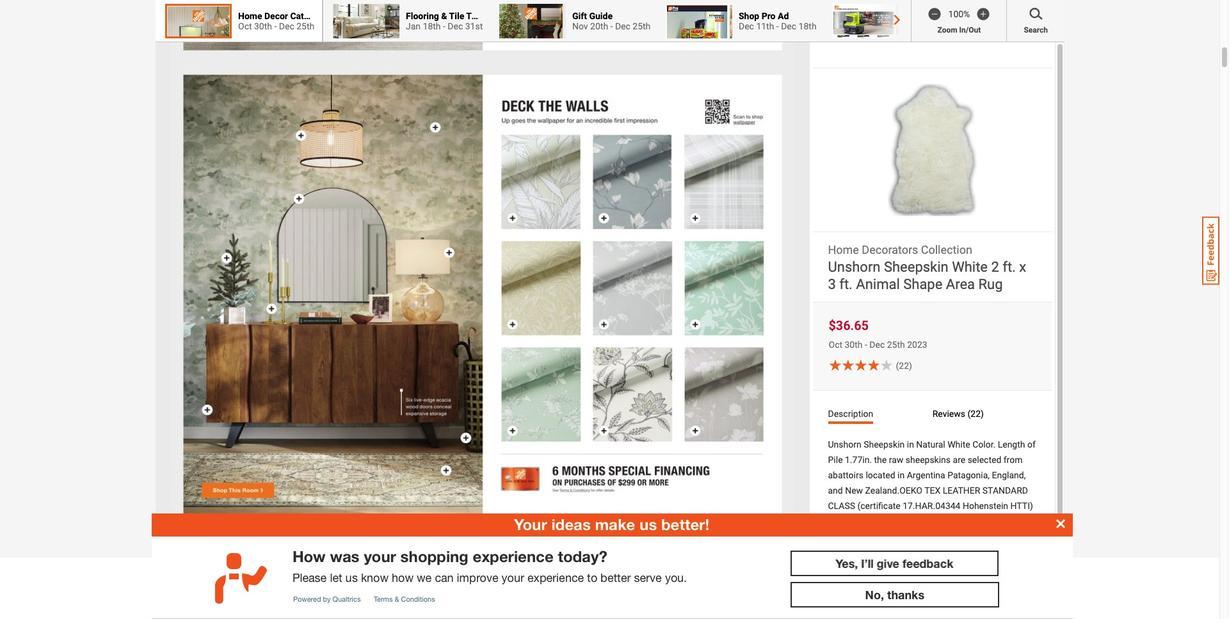 Task type: describe. For each thing, give the bounding box(es) containing it.
feedback link image
[[1202, 216, 1219, 286]]



Task type: vqa. For each thing, say whether or not it's contained in the screenshot.
Feedback Link image
yes



